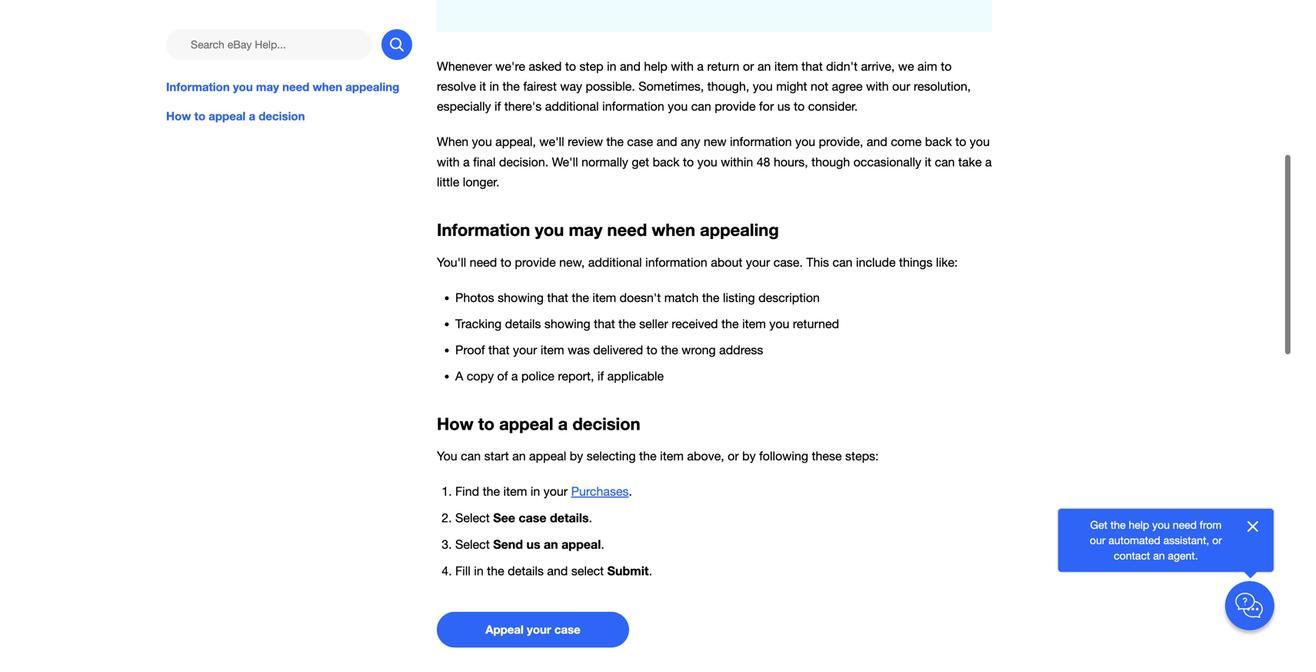 Task type: describe. For each thing, give the bounding box(es) containing it.
0 vertical spatial when
[[313, 80, 342, 94]]

0 vertical spatial details
[[505, 317, 541, 331]]

you
[[437, 449, 457, 464]]

additional inside whenever we're asked to step in and help with a return or an item that didn't arrive, we aim to resolve it in the fairest way possible. sometimes, though, you might not agree with our resolution, especially if there's additional information you can provide for us to consider.
[[545, 99, 599, 114]]

and inside whenever we're asked to step in and help with a return or an item that didn't arrive, we aim to resolve it in the fairest way possible. sometimes, though, you might not agree with our resolution, especially if there's additional information you can provide for us to consider.
[[620, 59, 641, 73]]

1 vertical spatial appealing
[[700, 220, 779, 240]]

you down the description
[[770, 317, 790, 331]]

information you may need when appealing link
[[166, 78, 412, 95]]

within
[[721, 155, 753, 169]]

come
[[891, 135, 922, 149]]

a
[[455, 369, 463, 383]]

fill
[[455, 564, 471, 579]]

returned
[[793, 317, 839, 331]]

a right take
[[985, 155, 992, 169]]

decision.
[[499, 155, 549, 169]]

a down a copy of a police report, if applicable
[[558, 414, 568, 434]]

police
[[521, 369, 555, 383]]

case inside the when you appeal, we'll review the case and any new information you provide, and come back to you with a final decision. we'll normally get back to you within 48 hours, though occasionally it can take a little longer.
[[627, 135, 653, 149]]

need up photos showing that the item doesn't match the listing description
[[607, 220, 647, 240]]

find
[[455, 485, 479, 499]]

proof that your item was delivered to the wrong address
[[455, 343, 763, 357]]

didn't
[[826, 59, 858, 73]]

1 horizontal spatial decision
[[573, 414, 641, 434]]

when
[[437, 135, 469, 149]]

hours,
[[774, 155, 808, 169]]

appeal your case link
[[437, 613, 629, 648]]

in inside fill in the details and select submit .
[[474, 564, 484, 579]]

can right this
[[833, 255, 853, 269]]

resolution,
[[914, 79, 971, 94]]

asked
[[529, 59, 562, 73]]

and inside fill in the details and select submit .
[[547, 564, 568, 579]]

with inside the when you appeal, we'll review the case and any new information you provide, and come back to you with a final decision. we'll normally get back to you within 48 hours, though occasionally it can take a little longer.
[[437, 155, 460, 169]]

consider.
[[808, 99, 858, 114]]

address
[[719, 343, 763, 357]]

we'll
[[552, 155, 578, 169]]

can inside the when you appeal, we'll review the case and any new information you provide, and come back to you with a final decision. we'll normally get back to you within 48 hours, though occasionally it can take a little longer.
[[935, 155, 955, 169]]

a down information you may need when appealing link
[[249, 109, 255, 123]]

provide,
[[819, 135, 863, 149]]

review
[[568, 135, 603, 149]]

you up new, at the left top of page
[[535, 220, 564, 240]]

select see case details .
[[455, 511, 592, 526]]

help inside get the help you need from our automated assistant, or contact an agent.
[[1129, 519, 1149, 532]]

Search eBay Help... text field
[[166, 29, 372, 60]]

need right you'll
[[470, 255, 497, 269]]

an inside whenever we're asked to step in and help with a return or an item that didn't arrive, we aim to resolve it in the fairest way possible. sometimes, though, you might not agree with our resolution, especially if there's additional information you can provide for us to consider.
[[758, 59, 771, 73]]

agent.
[[1168, 550, 1198, 562]]

send
[[493, 538, 523, 552]]

select
[[571, 564, 604, 579]]

step
[[580, 59, 604, 73]]

we're
[[496, 59, 525, 73]]

little
[[437, 175, 459, 189]]

1 horizontal spatial if
[[598, 369, 604, 383]]

especially
[[437, 99, 491, 114]]

0 horizontal spatial information you may need when appealing
[[166, 80, 399, 94]]

item left above,
[[660, 449, 684, 464]]

you'll
[[437, 255, 466, 269]]

aim
[[918, 59, 938, 73]]

your left case.
[[746, 255, 770, 269]]

received
[[672, 317, 718, 331]]

1 vertical spatial how to appeal a decision
[[437, 414, 641, 434]]

you inside get the help you need from our automated assistant, or contact an agent.
[[1152, 519, 1170, 532]]

appeal down information you may need when appealing link
[[209, 109, 246, 123]]

get
[[632, 155, 649, 169]]

0 vertical spatial decision
[[259, 109, 305, 123]]

the inside the when you appeal, we'll review the case and any new information you provide, and come back to you with a final decision. we'll normally get back to you within 48 hours, though occasionally it can take a little longer.
[[607, 135, 624, 149]]

longer.
[[463, 175, 500, 189]]

0 vertical spatial may
[[256, 80, 279, 94]]

appeal up start
[[499, 414, 553, 434]]

the inside whenever we're asked to step in and help with a return or an item that didn't arrive, we aim to resolve it in the fairest way possible. sometimes, though, you might not agree with our resolution, especially if there's additional information you can provide for us to consider.
[[503, 79, 520, 94]]

though
[[812, 155, 850, 169]]

details for see case details
[[550, 511, 589, 526]]

in down we're
[[490, 79, 499, 94]]

proof
[[455, 343, 485, 357]]

. down selecting
[[629, 485, 632, 499]]

sometimes,
[[639, 79, 704, 94]]

48
[[757, 155, 770, 169]]

appeal your case
[[486, 623, 581, 637]]

1 vertical spatial provide
[[515, 255, 556, 269]]

information inside the when you appeal, we'll review the case and any new information you provide, and come back to you with a final decision. we'll normally get back to you within 48 hours, though occasionally it can take a little longer.
[[730, 135, 792, 149]]

1 vertical spatial back
[[653, 155, 680, 169]]

your right appeal
[[527, 623, 551, 637]]

to inside how to appeal a decision link
[[194, 109, 205, 123]]

wrong
[[682, 343, 716, 357]]

tracking details showing that the seller received the item you returned
[[455, 317, 839, 331]]

the left wrong
[[661, 343, 678, 357]]

the right find
[[483, 485, 500, 499]]

above,
[[687, 449, 724, 464]]

photos
[[455, 291, 494, 305]]

final
[[473, 155, 496, 169]]

report,
[[558, 369, 594, 383]]

like:
[[936, 255, 958, 269]]

whenever
[[437, 59, 492, 73]]

2 vertical spatial information
[[646, 255, 708, 269]]

about
[[711, 255, 743, 269]]

you'll need to provide new, additional information about your case. this can include things like:
[[437, 255, 958, 269]]

you up hours, on the right of the page
[[796, 135, 816, 149]]

1 horizontal spatial information you may need when appealing
[[437, 220, 779, 240]]

from
[[1200, 519, 1222, 532]]

appeal
[[486, 623, 524, 637]]

submit
[[607, 564, 649, 579]]

our inside get the help you need from our automated assistant, or contact an agent.
[[1090, 534, 1106, 547]]

information inside information you may need when appealing link
[[166, 80, 230, 94]]

fairest
[[523, 79, 557, 94]]

delivered
[[593, 343, 643, 357]]

item left doesn't
[[593, 291, 616, 305]]

select for send
[[455, 538, 490, 552]]

you down sometimes,
[[668, 99, 688, 114]]

you up take
[[970, 135, 990, 149]]

details for submit
[[508, 564, 544, 579]]

the inside fill in the details and select submit .
[[487, 564, 504, 579]]

there's
[[504, 99, 542, 114]]

following
[[759, 449, 809, 464]]

can inside whenever we're asked to step in and help with a return or an item that didn't arrive, we aim to resolve it in the fairest way possible. sometimes, though, you might not agree with our resolution, especially if there's additional information you can provide for us to consider.
[[691, 99, 711, 114]]

select send us an appeal .
[[455, 538, 604, 552]]

arrive,
[[861, 59, 895, 73]]

our inside whenever we're asked to step in and help with a return or an item that didn't arrive, we aim to resolve it in the fairest way possible. sometimes, though, you might not agree with our resolution, especially if there's additional information you can provide for us to consider.
[[892, 79, 910, 94]]

for
[[759, 99, 774, 114]]

or inside whenever we're asked to step in and help with a return or an item that didn't arrive, we aim to resolve it in the fairest way possible. sometimes, though, you might not agree with our resolution, especially if there's additional information you can provide for us to consider.
[[743, 59, 754, 73]]

the left seller
[[619, 317, 636, 331]]

2 horizontal spatial with
[[866, 79, 889, 94]]

it inside whenever we're asked to step in and help with a return or an item that didn't arrive, we aim to resolve it in the fairest way possible. sometimes, though, you might not agree with our resolution, especially if there's additional information you can provide for us to consider.
[[480, 79, 486, 94]]

you up 'for'
[[753, 79, 773, 94]]

possible.
[[586, 79, 635, 94]]

you can start an appeal by selecting the item above, or by following these steps:
[[437, 449, 879, 464]]

might
[[776, 79, 807, 94]]

that up of
[[488, 343, 510, 357]]

the inside get the help you need from our automated assistant, or contact an agent.
[[1111, 519, 1126, 532]]

agree
[[832, 79, 863, 94]]

doesn't
[[620, 291, 661, 305]]

occasionally
[[854, 155, 922, 169]]

photos showing that the item doesn't match the listing description
[[455, 291, 820, 305]]

0 vertical spatial appealing
[[346, 80, 399, 94]]



Task type: locate. For each thing, give the bounding box(es) containing it.
0 horizontal spatial appealing
[[346, 80, 399, 94]]

the down new, at the left top of page
[[572, 291, 589, 305]]

in up select see case details .
[[531, 485, 540, 499]]

1 horizontal spatial case
[[555, 623, 581, 637]]

0 vertical spatial case
[[627, 135, 653, 149]]

need inside get the help you need from our automated assistant, or contact an agent.
[[1173, 519, 1197, 532]]

1 horizontal spatial may
[[569, 220, 603, 240]]

item up address at the right of page
[[742, 317, 766, 331]]

1 vertical spatial help
[[1129, 519, 1149, 532]]

return
[[707, 59, 740, 73]]

0 horizontal spatial with
[[437, 155, 460, 169]]

information up '48'
[[730, 135, 792, 149]]

case down fill in the details and select submit .
[[555, 623, 581, 637]]

1 vertical spatial information you may need when appealing
[[437, 220, 779, 240]]

see
[[493, 511, 515, 526]]

it
[[480, 79, 486, 94], [925, 155, 932, 169]]

appealing
[[346, 80, 399, 94], [700, 220, 779, 240]]

1 vertical spatial details
[[550, 511, 589, 526]]

0 vertical spatial our
[[892, 79, 910, 94]]

need inside information you may need when appealing link
[[282, 80, 310, 94]]

1 horizontal spatial or
[[743, 59, 754, 73]]

new
[[704, 135, 727, 149]]

information
[[602, 99, 664, 114], [730, 135, 792, 149], [646, 255, 708, 269]]

tracking
[[455, 317, 502, 331]]

.
[[629, 485, 632, 499], [589, 511, 592, 526], [601, 538, 604, 552], [649, 564, 652, 579]]

purchases link
[[571, 485, 629, 499]]

select inside the select send us an appeal .
[[455, 538, 490, 552]]

that down new, at the left top of page
[[547, 291, 568, 305]]

with up little
[[437, 155, 460, 169]]

1 vertical spatial our
[[1090, 534, 1106, 547]]

additional down way
[[545, 99, 599, 114]]

an
[[758, 59, 771, 73], [512, 449, 526, 464], [544, 538, 558, 552], [1153, 550, 1165, 562]]

get the help you need from our automated assistant, or contact an agent.
[[1090, 519, 1222, 562]]

1 horizontal spatial information
[[437, 220, 530, 240]]

1 vertical spatial may
[[569, 220, 603, 240]]

0 horizontal spatial provide
[[515, 255, 556, 269]]

appeal
[[209, 109, 246, 123], [499, 414, 553, 434], [529, 449, 566, 464], [562, 538, 601, 552]]

0 horizontal spatial case
[[519, 511, 547, 526]]

you down search ebay help... text box
[[233, 80, 253, 94]]

details inside fill in the details and select submit .
[[508, 564, 544, 579]]

listing
[[723, 291, 755, 305]]

how to appeal a decision link
[[166, 108, 412, 125]]

new,
[[559, 255, 585, 269]]

by left selecting
[[570, 449, 583, 464]]

1 vertical spatial case
[[519, 511, 547, 526]]

help up sometimes,
[[644, 59, 668, 73]]

0 vertical spatial if
[[495, 99, 501, 114]]

case up the select send us an appeal .
[[519, 511, 547, 526]]

1 vertical spatial select
[[455, 538, 490, 552]]

0 horizontal spatial decision
[[259, 109, 305, 123]]

0 horizontal spatial showing
[[498, 291, 544, 305]]

1 vertical spatial how
[[437, 414, 474, 434]]

and up occasionally
[[867, 135, 888, 149]]

need
[[282, 80, 310, 94], [607, 220, 647, 240], [470, 255, 497, 269], [1173, 519, 1197, 532]]

information up match
[[646, 255, 708, 269]]

if left there's
[[495, 99, 501, 114]]

assistant,
[[1164, 534, 1210, 547]]

fill in the details and select submit .
[[455, 564, 652, 579]]

match
[[664, 291, 699, 305]]

how to appeal a decision down police in the bottom of the page
[[437, 414, 641, 434]]

details down the select send us an appeal .
[[508, 564, 544, 579]]

0 horizontal spatial us
[[527, 538, 540, 552]]

2 vertical spatial case
[[555, 623, 581, 637]]

0 vertical spatial how
[[166, 109, 191, 123]]

decision down information you may need when appealing link
[[259, 109, 305, 123]]

case up get
[[627, 135, 653, 149]]

1 select from the top
[[455, 511, 490, 526]]

need up how to appeal a decision link
[[282, 80, 310, 94]]

with down arrive,
[[866, 79, 889, 94]]

an left agent.
[[1153, 550, 1165, 562]]

help inside whenever we're asked to step in and help with a return or an item that didn't arrive, we aim to resolve it in the fairest way possible. sometimes, though, you might not agree with our resolution, especially if there's additional information you can provide for us to consider.
[[644, 59, 668, 73]]

appeal up find the item in your purchases .
[[529, 449, 566, 464]]

your up select see case details .
[[544, 485, 568, 499]]

0 horizontal spatial back
[[653, 155, 680, 169]]

back
[[925, 135, 952, 149], [653, 155, 680, 169]]

details down find the item in your purchases .
[[550, 511, 589, 526]]

not
[[811, 79, 829, 94]]

help
[[644, 59, 668, 73], [1129, 519, 1149, 532]]

though,
[[708, 79, 749, 94]]

2 vertical spatial details
[[508, 564, 544, 579]]

we'll
[[540, 135, 564, 149]]

applicable
[[607, 369, 664, 383]]

an up 'for'
[[758, 59, 771, 73]]

0 vertical spatial how to appeal a decision
[[166, 109, 305, 123]]

provide
[[715, 99, 756, 114], [515, 255, 556, 269]]

an inside get the help you need from our automated assistant, or contact an agent.
[[1153, 550, 1165, 562]]

the
[[503, 79, 520, 94], [607, 135, 624, 149], [572, 291, 589, 305], [702, 291, 720, 305], [619, 317, 636, 331], [722, 317, 739, 331], [661, 343, 678, 357], [639, 449, 657, 464], [483, 485, 500, 499], [1111, 519, 1126, 532], [487, 564, 504, 579]]

0 vertical spatial information
[[602, 99, 664, 114]]

showing
[[498, 291, 544, 305], [545, 317, 591, 331]]

decision
[[259, 109, 305, 123], [573, 414, 641, 434]]

us right send on the left of the page
[[527, 538, 540, 552]]

provide left new, at the left top of page
[[515, 255, 556, 269]]

or right above,
[[728, 449, 739, 464]]

details right tracking
[[505, 317, 541, 331]]

0 horizontal spatial our
[[892, 79, 910, 94]]

case.
[[774, 255, 803, 269]]

1 horizontal spatial help
[[1129, 519, 1149, 532]]

the down send on the left of the page
[[487, 564, 504, 579]]

you
[[753, 79, 773, 94], [233, 80, 253, 94], [668, 99, 688, 114], [472, 135, 492, 149], [796, 135, 816, 149], [970, 135, 990, 149], [697, 155, 718, 169], [535, 220, 564, 240], [770, 317, 790, 331], [1152, 519, 1170, 532]]

information you may need when appealing
[[166, 80, 399, 94], [437, 220, 779, 240]]

0 horizontal spatial may
[[256, 80, 279, 94]]

a
[[697, 59, 704, 73], [249, 109, 255, 123], [463, 155, 470, 169], [985, 155, 992, 169], [511, 369, 518, 383], [558, 414, 568, 434]]

these
[[812, 449, 842, 464]]

0 vertical spatial additional
[[545, 99, 599, 114]]

1 horizontal spatial appealing
[[700, 220, 779, 240]]

resolve
[[437, 79, 476, 94]]

1 horizontal spatial us
[[778, 99, 791, 114]]

0 vertical spatial or
[[743, 59, 754, 73]]

item up select see case details .
[[504, 485, 527, 499]]

1 horizontal spatial how
[[437, 414, 474, 434]]

copy
[[467, 369, 494, 383]]

by
[[570, 449, 583, 464], [742, 449, 756, 464]]

find the item in your purchases .
[[455, 485, 632, 499]]

1 horizontal spatial back
[[925, 135, 952, 149]]

and
[[620, 59, 641, 73], [657, 135, 677, 149], [867, 135, 888, 149], [547, 564, 568, 579]]

an up fill in the details and select submit .
[[544, 538, 558, 552]]

0 vertical spatial it
[[480, 79, 486, 94]]

in
[[607, 59, 617, 73], [490, 79, 499, 94], [531, 485, 540, 499], [474, 564, 484, 579]]

an right start
[[512, 449, 526, 464]]

showing up was
[[545, 317, 591, 331]]

1 vertical spatial showing
[[545, 317, 591, 331]]

appeal up select
[[562, 538, 601, 552]]

if
[[495, 99, 501, 114], [598, 369, 604, 383]]

steps:
[[845, 449, 879, 464]]

purchases
[[571, 485, 629, 499]]

details
[[505, 317, 541, 331], [550, 511, 589, 526], [508, 564, 544, 579]]

seller
[[639, 317, 668, 331]]

case for see
[[519, 511, 547, 526]]

0 horizontal spatial or
[[728, 449, 739, 464]]

when
[[313, 80, 342, 94], [652, 220, 695, 240]]

things
[[899, 255, 933, 269]]

item up might
[[775, 59, 798, 73]]

a inside whenever we're asked to step in and help with a return or an item that didn't arrive, we aim to resolve it in the fairest way possible. sometimes, though, you might not agree with our resolution, especially if there's additional information you can provide for us to consider.
[[697, 59, 704, 73]]

select down find
[[455, 511, 490, 526]]

when you appeal, we'll review the case and any new information you provide, and come back to you with a final decision. we'll normally get back to you within 48 hours, though occasionally it can take a little longer.
[[437, 135, 992, 189]]

appeal,
[[496, 135, 536, 149]]

or inside get the help you need from our automated assistant, or contact an agent.
[[1213, 534, 1222, 547]]

your up police in the bottom of the page
[[513, 343, 537, 357]]

in right fill
[[474, 564, 484, 579]]

us right 'for'
[[778, 99, 791, 114]]

. inside the select send us an appeal .
[[601, 538, 604, 552]]

or down from
[[1213, 534, 1222, 547]]

1 vertical spatial additional
[[588, 255, 642, 269]]

can right you
[[461, 449, 481, 464]]

start
[[484, 449, 509, 464]]

item inside whenever we're asked to step in and help with a return or an item that didn't arrive, we aim to resolve it in the fairest way possible. sometimes, though, you might not agree with our resolution, especially if there's additional information you can provide for us to consider.
[[775, 59, 798, 73]]

can down though,
[[691, 99, 711, 114]]

0 horizontal spatial when
[[313, 80, 342, 94]]

0 horizontal spatial how
[[166, 109, 191, 123]]

0 horizontal spatial information
[[166, 80, 230, 94]]

1 vertical spatial it
[[925, 155, 932, 169]]

. up select
[[601, 538, 604, 552]]

provide down though,
[[715, 99, 756, 114]]

information
[[166, 80, 230, 94], [437, 220, 530, 240]]

how to appeal a decision down information you may need when appealing link
[[166, 109, 305, 123]]

to
[[565, 59, 576, 73], [941, 59, 952, 73], [794, 99, 805, 114], [194, 109, 205, 123], [956, 135, 967, 149], [683, 155, 694, 169], [501, 255, 511, 269], [647, 343, 658, 357], [478, 414, 495, 434]]

decision up selecting
[[573, 414, 641, 434]]

you up final at the top left of page
[[472, 135, 492, 149]]

1 vertical spatial information
[[437, 220, 530, 240]]

that inside whenever we're asked to step in and help with a return or an item that didn't arrive, we aim to resolve it in the fairest way possible. sometimes, though, you might not agree with our resolution, especially if there's additional information you can provide for us to consider.
[[802, 59, 823, 73]]

1 vertical spatial decision
[[573, 414, 641, 434]]

. down purchases link at the left bottom
[[589, 511, 592, 526]]

when up how to appeal a decision link
[[313, 80, 342, 94]]

2 by from the left
[[742, 449, 756, 464]]

0 vertical spatial help
[[644, 59, 668, 73]]

take
[[958, 155, 982, 169]]

0 horizontal spatial it
[[480, 79, 486, 94]]

1 horizontal spatial showing
[[545, 317, 591, 331]]

0 horizontal spatial by
[[570, 449, 583, 464]]

1 vertical spatial when
[[652, 220, 695, 240]]

contact
[[1114, 550, 1150, 562]]

1 vertical spatial us
[[527, 538, 540, 552]]

back right come
[[925, 135, 952, 149]]

it inside the when you appeal, we'll review the case and any new information you provide, and come back to you with a final decision. we'll normally get back to you within 48 hours, though occasionally it can take a little longer.
[[925, 155, 932, 169]]

1 horizontal spatial it
[[925, 155, 932, 169]]

normally
[[582, 155, 628, 169]]

0 vertical spatial back
[[925, 135, 952, 149]]

it right occasionally
[[925, 155, 932, 169]]

select
[[455, 511, 490, 526], [455, 538, 490, 552]]

1 horizontal spatial our
[[1090, 534, 1106, 547]]

our
[[892, 79, 910, 94], [1090, 534, 1106, 547]]

and left 'any'
[[657, 135, 677, 149]]

this
[[806, 255, 829, 269]]

a left final at the top left of page
[[463, 155, 470, 169]]

and left select
[[547, 564, 568, 579]]

that up proof that your item was delivered to the wrong address at the bottom of the page
[[594, 317, 615, 331]]

back right get
[[653, 155, 680, 169]]

way
[[560, 79, 582, 94]]

get
[[1090, 519, 1108, 532]]

0 vertical spatial information you may need when appealing
[[166, 80, 399, 94]]

information you may need when appealing up new, at the left top of page
[[437, 220, 779, 240]]

0 vertical spatial information
[[166, 80, 230, 94]]

. inside select see case details .
[[589, 511, 592, 526]]

1 vertical spatial if
[[598, 369, 604, 383]]

0 horizontal spatial how to appeal a decision
[[166, 109, 305, 123]]

us
[[778, 99, 791, 114], [527, 538, 540, 552]]

item left was
[[541, 343, 564, 357]]

we
[[898, 59, 914, 73]]

0 vertical spatial select
[[455, 511, 490, 526]]

or right return
[[743, 59, 754, 73]]

can left take
[[935, 155, 955, 169]]

the right selecting
[[639, 449, 657, 464]]

0 vertical spatial showing
[[498, 291, 544, 305]]

the down we're
[[503, 79, 520, 94]]

case
[[627, 135, 653, 149], [519, 511, 547, 526], [555, 623, 581, 637]]

0 vertical spatial provide
[[715, 99, 756, 114]]

1 horizontal spatial when
[[652, 220, 695, 240]]

showing right the photos
[[498, 291, 544, 305]]

information inside whenever we're asked to step in and help with a return or an item that didn't arrive, we aim to resolve it in the fairest way possible. sometimes, though, you might not agree with our resolution, especially if there's additional information you can provide for us to consider.
[[602, 99, 664, 114]]

0 vertical spatial with
[[671, 59, 694, 73]]

select inside select see case details .
[[455, 511, 490, 526]]

in up the "possible."
[[607, 59, 617, 73]]

a right of
[[511, 369, 518, 383]]

0 horizontal spatial help
[[644, 59, 668, 73]]

or
[[743, 59, 754, 73], [728, 449, 739, 464], [1213, 534, 1222, 547]]

the right get
[[1111, 519, 1126, 532]]

2 horizontal spatial or
[[1213, 534, 1222, 547]]

case inside appeal your case link
[[555, 623, 581, 637]]

0 vertical spatial us
[[778, 99, 791, 114]]

case for your
[[555, 623, 581, 637]]

us inside whenever we're asked to step in and help with a return or an item that didn't arrive, we aim to resolve it in the fairest way possible. sometimes, though, you might not agree with our resolution, especially if there's additional information you can provide for us to consider.
[[778, 99, 791, 114]]

the down listing
[[722, 317, 739, 331]]

2 vertical spatial with
[[437, 155, 460, 169]]

1 horizontal spatial by
[[742, 449, 756, 464]]

additional up photos showing that the item doesn't match the listing description
[[588, 255, 642, 269]]

description
[[759, 291, 820, 305]]

was
[[568, 343, 590, 357]]

. inside fill in the details and select submit .
[[649, 564, 652, 579]]

if right the report,
[[598, 369, 604, 383]]

the left listing
[[702, 291, 720, 305]]

1 by from the left
[[570, 449, 583, 464]]

help up the automated
[[1129, 519, 1149, 532]]

a left return
[[697, 59, 704, 73]]

1 horizontal spatial with
[[671, 59, 694, 73]]

with up sometimes,
[[671, 59, 694, 73]]

provide inside whenever we're asked to step in and help with a return or an item that didn't arrive, we aim to resolve it in the fairest way possible. sometimes, though, you might not agree with our resolution, especially if there's additional information you can provide for us to consider.
[[715, 99, 756, 114]]

you down new
[[697, 155, 718, 169]]

1 horizontal spatial provide
[[715, 99, 756, 114]]

a copy of a police report, if applicable
[[455, 369, 664, 383]]

1 vertical spatial or
[[728, 449, 739, 464]]

1 horizontal spatial how to appeal a decision
[[437, 414, 641, 434]]

1 vertical spatial with
[[866, 79, 889, 94]]

2 select from the top
[[455, 538, 490, 552]]

our down we
[[892, 79, 910, 94]]

2 vertical spatial or
[[1213, 534, 1222, 547]]

automated
[[1109, 534, 1161, 547]]

when up "you'll need to provide new, additional information about your case. this can include things like:"
[[652, 220, 695, 240]]

select for see
[[455, 511, 490, 526]]

1 vertical spatial information
[[730, 135, 792, 149]]

and up the "possible."
[[620, 59, 641, 73]]

if inside whenever we're asked to step in and help with a return or an item that didn't arrive, we aim to resolve it in the fairest way possible. sometimes, though, you might not agree with our resolution, especially if there's additional information you can provide for us to consider.
[[495, 99, 501, 114]]

how to appeal a decision
[[166, 109, 305, 123], [437, 414, 641, 434]]

0 horizontal spatial if
[[495, 99, 501, 114]]

get the help you need from our automated assistant, or contact an agent. tooltip
[[1083, 518, 1229, 564]]

2 horizontal spatial case
[[627, 135, 653, 149]]

information you may need when appealing up how to appeal a decision link
[[166, 80, 399, 94]]



Task type: vqa. For each thing, say whether or not it's contained in the screenshot.
Any
yes



